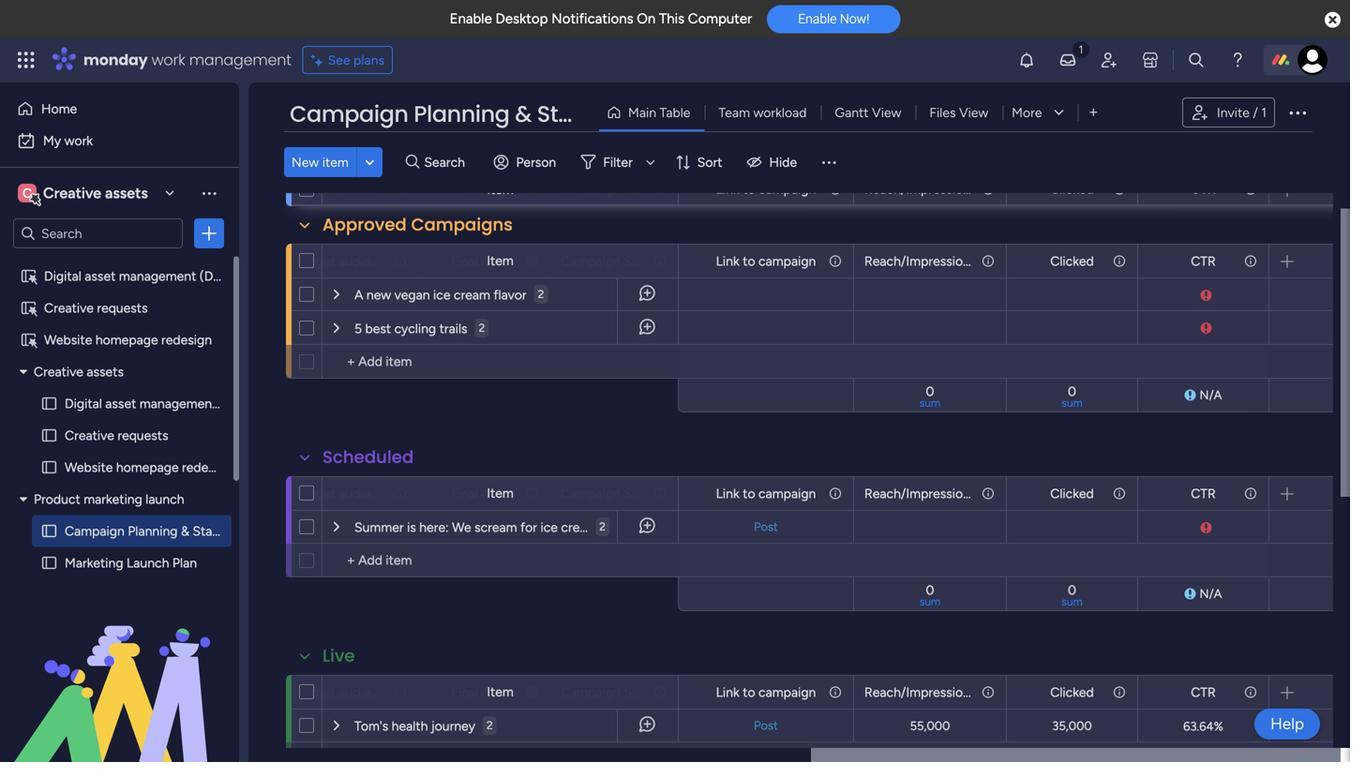 Task type: vqa. For each thing, say whether or not it's contained in the screenshot.
Column
no



Task type: describe. For each thing, give the bounding box(es) containing it.
0 horizontal spatial ice
[[433, 287, 451, 303]]

3 reach/impressions field from the top
[[860, 484, 977, 504]]

final for 4th final asset field from the bottom
[[451, 181, 478, 197]]

home
[[41, 101, 77, 117]]

gantt
[[835, 105, 869, 121]]

3 clicked from the top
[[1051, 486, 1094, 502]]

$20
[[233, 287, 254, 303]]

link to campaign for first "link to campaign" field from the bottom
[[716, 685, 816, 701]]

home option
[[11, 94, 228, 124]]

5
[[355, 321, 362, 337]]

4 link to campaign field from the top
[[712, 682, 821, 703]]

approved campaigns
[[323, 213, 513, 237]]

search everything image
[[1187, 51, 1206, 69]]

1 campaign status from the top
[[561, 181, 662, 197]]

3 clicked field from the top
[[1046, 484, 1099, 504]]

invite members image
[[1100, 51, 1119, 69]]

target for fourth target audience field from the bottom of the page
[[298, 181, 336, 197]]

home link
[[11, 94, 228, 124]]

caret down image for creative assets
[[20, 365, 27, 378]]

public board image for digital asset management (dam)
[[40, 395, 58, 413]]

4 final asset field from the top
[[447, 682, 520, 703]]

trails
[[440, 321, 468, 337]]

lottie animation image
[[0, 573, 239, 763]]

2 vertical spatial dapulse info image
[[1185, 587, 1196, 601]]

campaign planning & status inside campaign planning & status field
[[290, 98, 607, 130]]

approved for approved
[[585, 287, 643, 303]]

creative assets inside workspace selection element
[[43, 184, 148, 202]]

public board under template workspace image for website homepage redesign
[[20, 331, 38, 349]]

public board image for marketing launch plan
[[40, 554, 58, 572]]

3 asset from the top
[[482, 486, 515, 502]]

live inside field
[[323, 644, 355, 668]]

link to campaign for third "link to campaign" field from the top
[[716, 486, 816, 502]]

homepage for public board under template workspace icon corresponding to website homepage redesign
[[96, 332, 158, 348]]

3 campaign status from the top
[[561, 486, 662, 502]]

n/a for the bottommost dapulse info image
[[1200, 586, 1223, 601]]

help image
[[1229, 51, 1248, 69]]

monday
[[83, 49, 148, 70]]

Campaign Planning & Status field
[[285, 98, 607, 130]]

New Campaigns field
[[318, 142, 470, 166]]

website for public board image related to website homepage redesign
[[65, 460, 113, 476]]

digital asset management (dam) for public board icon related to digital asset management (dam)
[[65, 396, 258, 412]]

2 clicked from the top
[[1051, 253, 1094, 269]]

audience for 3rd target audience field from the bottom of the page
[[339, 253, 392, 269]]

men
[[325, 719, 347, 733]]

dapulse close image
[[1325, 11, 1341, 30]]

Approved Campaigns field
[[318, 213, 518, 237]]

item for scheduled
[[487, 485, 514, 501]]

planning inside list box
[[128, 523, 178, 539]]

view for files view
[[960, 105, 989, 121]]

4 campaign from the top
[[759, 685, 816, 701]]

my work
[[43, 133, 93, 149]]

view for gantt view
[[872, 105, 902, 121]]

notifications
[[552, 10, 634, 27]]

new campaigns
[[323, 142, 466, 166]]

c
[[22, 185, 32, 201]]

audience for 2nd target audience field from the bottom
[[339, 486, 392, 502]]

plans
[[354, 52, 385, 68]]

sort
[[698, 154, 723, 170]]

reach/impressions for 2nd reach/impressions field
[[865, 253, 977, 269]]

launch
[[146, 492, 184, 507]]

4 asset from the top
[[482, 685, 515, 701]]

60 for men 30-60
[[368, 719, 381, 733]]

final for 3rd final asset field from the bottom
[[451, 253, 478, 269]]

4 ctr from the top
[[1191, 685, 1216, 701]]

4 final asset from the top
[[451, 685, 515, 701]]

2 final asset field from the top
[[447, 251, 520, 272]]

enable now! button
[[767, 5, 901, 33]]

select product image
[[17, 51, 36, 69]]

hide
[[770, 154, 797, 170]]

scream
[[475, 520, 517, 536]]

$30
[[233, 719, 254, 734]]

marketing
[[84, 492, 142, 507]]

target for 1st target audience field from the bottom
[[298, 685, 336, 701]]

journey
[[431, 718, 476, 734]]

1 clicked field from the top
[[1046, 179, 1099, 199]]

3 campaign from the top
[[759, 486, 816, 502]]

1 campaign status field from the top
[[556, 179, 662, 199]]

filter
[[603, 154, 633, 170]]

post for 2nd post link from the top
[[754, 718, 778, 734]]

target audience for 2nd target audience field from the bottom
[[298, 486, 392, 502]]

enable desktop notifications on this computer
[[450, 10, 752, 27]]

we
[[452, 520, 471, 536]]

update feed image
[[1059, 51, 1078, 69]]

creative inside workspace selection element
[[43, 184, 101, 202]]

2 clicked field from the top
[[1046, 251, 1099, 272]]

Search field
[[420, 149, 476, 175]]

person
[[516, 154, 556, 170]]

work for my
[[64, 133, 93, 149]]

to for third "link to campaign" field from the top
[[743, 486, 756, 502]]

vegan
[[395, 287, 430, 303]]

1 link from the top
[[716, 181, 740, 197]]

monday work management
[[83, 49, 291, 70]]

n/a for dapulse info icon to the left
[[1200, 388, 1223, 403]]

1 horizontal spatial cream
[[561, 520, 598, 536]]

best
[[365, 321, 391, 337]]

63.64%
[[1184, 719, 1224, 734]]

invite / 1
[[1217, 105, 1267, 121]]

invite / 1 button
[[1183, 98, 1276, 128]]

marketing launch plan
[[65, 555, 197, 571]]

options image
[[200, 224, 219, 243]]

item for new campaigns
[[487, 182, 514, 197]]

campaign inside field
[[290, 98, 408, 130]]

workload
[[754, 105, 807, 121]]

1 ctr field from the top
[[1187, 179, 1221, 199]]

sum inside $70 sum
[[233, 396, 254, 410]]

scheduled inside field
[[323, 446, 414, 469]]

2 for tom's health journey
[[487, 719, 493, 733]]

0 vertical spatial website homepage redesign
[[44, 332, 212, 348]]

on
[[637, 10, 656, 27]]

workspace selection element
[[18, 182, 151, 206]]

summer is here: we scream for ice cream 2
[[355, 520, 606, 536]]

lottie animation element
[[0, 573, 239, 763]]

5 best cycling trails
[[355, 321, 468, 337]]

audience for fourth target audience field from the bottom of the page
[[339, 181, 392, 197]]

sort button
[[668, 147, 734, 177]]

team
[[719, 105, 750, 121]]

list box containing digital asset management (dam)
[[0, 257, 258, 702]]

now!
[[840, 11, 870, 26]]

60 for women 30-60
[[376, 321, 390, 334]]

4 clicked from the top
[[1051, 685, 1094, 701]]

campaigns for approved campaigns
[[411, 213, 513, 237]]

2 inside summer is here: we scream for ice cream 2
[[600, 520, 606, 534]]

$70
[[232, 384, 255, 400]]

2 vertical spatial management
[[140, 396, 217, 412]]

1 parents from the top
[[334, 287, 372, 301]]

asset for public board under template workspace image
[[85, 268, 116, 284]]

2 button for tom's health journey
[[483, 709, 497, 743]]

main table button
[[599, 98, 705, 128]]

0 vertical spatial requests
[[97, 300, 148, 316]]

health
[[392, 718, 428, 734]]

to for 3rd "link to campaign" field from the bottom of the page
[[743, 253, 756, 269]]

plan
[[172, 555, 197, 571]]

a new vegan ice cream flavor
[[355, 287, 527, 303]]

0 horizontal spatial dapulse info image
[[1185, 389, 1196, 402]]

assets inside list box
[[87, 364, 124, 380]]

reach/impressions for second reach/impressions field from the bottom
[[865, 486, 977, 502]]

gantt view button
[[821, 98, 916, 128]]

1 asset from the top
[[482, 181, 515, 197]]

product
[[34, 492, 80, 507]]

1
[[1262, 105, 1267, 121]]

option inside list box
[[0, 259, 239, 263]]

main table
[[628, 105, 691, 121]]

new
[[367, 287, 391, 303]]

public board image for campaign planning & status
[[40, 522, 58, 540]]

sum inside $25 sum
[[233, 595, 254, 609]]

desktop
[[496, 10, 548, 27]]

this
[[659, 10, 685, 27]]

1 vertical spatial redesign
[[182, 460, 233, 476]]

flavor
[[494, 287, 527, 303]]

product marketing launch
[[34, 492, 184, 507]]

1 vertical spatial dapulse info image
[[1201, 522, 1212, 535]]

women 30-60
[[317, 321, 390, 334]]

files view
[[930, 105, 989, 121]]

0 vertical spatial digital
[[44, 268, 81, 284]]

new item button
[[284, 147, 356, 177]]

0 vertical spatial management
[[189, 49, 291, 70]]

1 vertical spatial digital
[[65, 396, 102, 412]]

35,000
[[1053, 719, 1093, 734]]

2 link to campaign field from the top
[[712, 251, 821, 272]]

& inside field
[[515, 98, 532, 130]]

is
[[407, 520, 416, 536]]

1 vertical spatial management
[[119, 268, 196, 284]]

notifications image
[[1018, 51, 1036, 69]]

+ add item text field for $70
[[332, 351, 670, 373]]

audience for 1st target audience field from the bottom
[[339, 685, 392, 701]]

angle down image
[[365, 155, 374, 169]]

4 link from the top
[[716, 685, 740, 701]]

homepage for public board image related to website homepage redesign
[[116, 460, 179, 476]]

2 parents from the top
[[334, 520, 372, 534]]

summer
[[355, 520, 404, 536]]

see plans button
[[303, 46, 393, 74]]

files view button
[[916, 98, 1003, 128]]

3 link from the top
[[716, 486, 740, 502]]

my
[[43, 133, 61, 149]]

$25 sum
[[232, 582, 255, 609]]

new for new item
[[292, 154, 319, 170]]

arrow down image
[[640, 151, 662, 174]]

table
[[660, 105, 691, 121]]



Task type: locate. For each thing, give the bounding box(es) containing it.
assets inside workspace selection element
[[105, 184, 148, 202]]

sum
[[233, 396, 254, 410], [920, 396, 941, 410], [1062, 396, 1083, 410], [233, 595, 254, 609], [920, 595, 941, 609], [1062, 595, 1083, 609]]

1 vertical spatial approved
[[585, 287, 643, 303]]

0 vertical spatial public board image
[[40, 395, 58, 413]]

enable left now!
[[798, 11, 837, 26]]

$50
[[233, 321, 254, 336]]

public board image
[[40, 395, 58, 413], [40, 554, 58, 572]]

1 vertical spatial homepage
[[116, 460, 179, 476]]

0 vertical spatial ice
[[433, 287, 451, 303]]

1 final asset field from the top
[[447, 179, 520, 199]]

2 ctr from the top
[[1191, 253, 1216, 269]]

+ Add item text field
[[332, 351, 670, 373], [332, 550, 670, 572]]

item
[[487, 182, 514, 197], [487, 253, 514, 269], [487, 485, 514, 501], [487, 684, 514, 700]]

approved
[[323, 213, 407, 237], [585, 287, 643, 303]]

target audience up a
[[298, 253, 392, 269]]

30-
[[358, 321, 376, 334], [350, 719, 368, 733]]

3 final asset from the top
[[451, 486, 515, 502]]

gantt view
[[835, 105, 902, 121]]

creative requests
[[44, 300, 148, 316], [65, 428, 168, 444]]

view
[[872, 105, 902, 121], [960, 105, 989, 121]]

target for 3rd target audience field from the bottom of the page
[[298, 253, 336, 269]]

1 target audience from the top
[[298, 181, 392, 197]]

redesign up launch
[[182, 460, 233, 476]]

final asset field down "search" field
[[447, 179, 520, 199]]

2 button
[[534, 278, 548, 311], [475, 311, 489, 345], [596, 510, 610, 544], [483, 709, 497, 743]]

2 item from the top
[[487, 253, 514, 269]]

final up a new vegan ice cream flavor
[[451, 253, 478, 269]]

1 public board under template workspace image from the top
[[20, 299, 38, 317]]

Final Asset field
[[447, 179, 520, 199], [447, 251, 520, 272], [447, 484, 520, 504], [447, 682, 520, 703]]

Reach/Impressions field
[[860, 179, 977, 199], [860, 251, 977, 272], [860, 484, 977, 504], [860, 682, 977, 703]]

enable inside button
[[798, 11, 837, 26]]

audience down 'angle down' image
[[339, 181, 392, 197]]

1 + add item text field from the top
[[332, 351, 670, 373]]

1 n/a from the top
[[1200, 388, 1223, 403]]

0 vertical spatial live
[[323, 644, 355, 668]]

person button
[[486, 147, 568, 177]]

1 target audience field from the top
[[294, 179, 392, 199]]

website
[[44, 332, 92, 348], [65, 460, 113, 476]]

1 vertical spatial + add item text field
[[332, 550, 670, 572]]

work right my
[[64, 133, 93, 149]]

1 post link from the top
[[750, 520, 782, 535]]

0 vertical spatial creative requests
[[44, 300, 148, 316]]

team workload button
[[705, 98, 821, 128]]

1 enable from the left
[[450, 10, 492, 27]]

here:
[[420, 520, 449, 536]]

target audience for 1st target audience field from the bottom
[[298, 685, 392, 701]]

1 vertical spatial website
[[65, 460, 113, 476]]

2 enable from the left
[[798, 11, 837, 26]]

redesign left $50
[[161, 332, 212, 348]]

public board under template workspace image
[[20, 267, 38, 285]]

2 right flavor
[[538, 287, 544, 301]]

more
[[1012, 105, 1043, 121]]

new item
[[292, 154, 349, 170]]

1 vertical spatial campaigns
[[411, 213, 513, 237]]

audience up a
[[339, 253, 392, 269]]

1 horizontal spatial scheduled
[[583, 519, 646, 535]]

final asset field up flavor
[[447, 251, 520, 272]]

final asset up summer is here: we scream for ice cream 2
[[451, 486, 515, 502]]

1 vertical spatial post link
[[750, 718, 782, 734]]

planning inside field
[[414, 98, 510, 130]]

1 vertical spatial &
[[181, 523, 189, 539]]

0 vertical spatial n/a
[[1200, 388, 1223, 403]]

a
[[355, 287, 363, 303]]

1 campaign from the top
[[759, 181, 816, 197]]

0 horizontal spatial campaign planning & status
[[65, 523, 231, 539]]

0 vertical spatial assets
[[105, 184, 148, 202]]

4 reach/impressions from the top
[[865, 685, 977, 701]]

1 caret down image from the top
[[20, 365, 27, 378]]

60 right 5
[[376, 321, 390, 334]]

website homepage redesign
[[44, 332, 212, 348], [65, 460, 233, 476]]

0 vertical spatial (dam)
[[200, 268, 238, 284]]

2 button for summer is here: we scream for ice cream
[[596, 510, 610, 544]]

view right gantt
[[872, 105, 902, 121]]

new left item
[[292, 154, 319, 170]]

1 horizontal spatial work
[[152, 49, 185, 70]]

(dam) up $20
[[200, 268, 238, 284]]

1 vertical spatial cream
[[561, 520, 598, 536]]

3 audience from the top
[[339, 486, 392, 502]]

2 final asset from the top
[[451, 253, 515, 269]]

final asset up journey
[[451, 685, 515, 701]]

$25 for $25 sum
[[232, 582, 255, 598]]

3 target from the top
[[298, 486, 336, 502]]

1 ctr from the top
[[1191, 181, 1216, 197]]

1 item from the top
[[487, 182, 514, 197]]

0 vertical spatial cream
[[454, 287, 490, 303]]

2 link from the top
[[716, 253, 740, 269]]

files
[[930, 105, 956, 121]]

new inside button
[[292, 154, 319, 170]]

computer
[[688, 10, 752, 27]]

1 vertical spatial planning
[[128, 523, 178, 539]]

1 public board image from the top
[[40, 427, 58, 445]]

2 target from the top
[[298, 253, 336, 269]]

marketing
[[65, 555, 123, 571]]

ice right the vegan
[[433, 287, 451, 303]]

website for public board under template workspace icon corresponding to website homepage redesign
[[44, 332, 92, 348]]

1 image
[[1073, 38, 1090, 60]]

2 campaign from the top
[[759, 253, 816, 269]]

4 target from the top
[[298, 685, 336, 701]]

1 vertical spatial website homepage redesign
[[65, 460, 233, 476]]

2 post link from the top
[[750, 718, 782, 734]]

+ add item text field down scream
[[332, 550, 670, 572]]

4 link to campaign from the top
[[716, 685, 816, 701]]

& up the plan
[[181, 523, 189, 539]]

1 horizontal spatial view
[[960, 105, 989, 121]]

1 horizontal spatial &
[[515, 98, 532, 130]]

0 vertical spatial $25
[[233, 520, 254, 535]]

menu image
[[820, 153, 839, 172]]

final up journey
[[451, 685, 478, 701]]

reach/impressions for fourth reach/impressions field from the top
[[865, 685, 977, 701]]

view inside "gantt view" button
[[872, 105, 902, 121]]

1 link to campaign field from the top
[[712, 179, 821, 199]]

30- right women in the top of the page
[[358, 321, 376, 334]]

target audience field down 'scheduled' field
[[294, 484, 392, 504]]

link to campaign for fourth "link to campaign" field from the bottom of the page
[[716, 181, 816, 197]]

1 vertical spatial creative assets
[[34, 364, 124, 380]]

1 target from the top
[[298, 181, 336, 197]]

$70 sum
[[232, 384, 255, 410]]

0 horizontal spatial cream
[[454, 287, 490, 303]]

campaign planning & status up "search" field
[[290, 98, 607, 130]]

requests
[[97, 300, 148, 316], [118, 428, 168, 444]]

invite
[[1217, 105, 1250, 121]]

+ add item text field for 0
[[332, 550, 670, 572]]

2 button right flavor
[[534, 278, 548, 311]]

1 horizontal spatial ice
[[541, 520, 558, 536]]

public board under template workspace image
[[20, 299, 38, 317], [20, 331, 38, 349]]

target audience field up men
[[294, 682, 392, 703]]

requests down search in workspace field
[[97, 300, 148, 316]]

management
[[189, 49, 291, 70], [119, 268, 196, 284], [140, 396, 217, 412]]

2 button right trails
[[475, 311, 489, 345]]

1 vertical spatial (dam)
[[220, 396, 258, 412]]

3 reach/impressions from the top
[[865, 486, 977, 502]]

parents
[[334, 287, 372, 301], [334, 520, 372, 534]]

target audience down 'scheduled' field
[[298, 486, 392, 502]]

0 horizontal spatial scheduled
[[323, 446, 414, 469]]

public board image
[[40, 427, 58, 445], [40, 459, 58, 476], [40, 522, 58, 540]]

cream left flavor
[[454, 287, 490, 303]]

planning up launch
[[128, 523, 178, 539]]

Target audience field
[[294, 179, 392, 199], [294, 251, 392, 272], [294, 484, 392, 504], [294, 682, 392, 703]]

reach/impressions for first reach/impressions field from the top
[[865, 181, 977, 197]]

men 30-60
[[325, 719, 381, 733]]

team workload
[[719, 105, 807, 121]]

3 link to campaign field from the top
[[712, 484, 821, 504]]

enable for enable desktop notifications on this computer
[[450, 10, 492, 27]]

creative assets inside list box
[[34, 364, 124, 380]]

filter button
[[573, 147, 662, 177]]

1 link to campaign from the top
[[716, 181, 816, 197]]

campaign planning & status inside list box
[[65, 523, 231, 539]]

help
[[1271, 715, 1305, 734]]

CTR field
[[1187, 179, 1221, 199], [1187, 251, 1221, 272], [1187, 484, 1221, 504], [1187, 682, 1221, 703]]

1 vertical spatial scheduled
[[583, 519, 646, 535]]

target for 2nd target audience field from the bottom
[[298, 486, 336, 502]]

Scheduled field
[[318, 446, 419, 470]]

list box
[[0, 257, 258, 702]]

audience
[[339, 181, 392, 197], [339, 253, 392, 269], [339, 486, 392, 502], [339, 685, 392, 701]]

0 vertical spatial campaign planning & status
[[290, 98, 607, 130]]

target audience field down item
[[294, 179, 392, 199]]

1 vertical spatial work
[[64, 133, 93, 149]]

options image
[[1287, 101, 1309, 124]]

item for live
[[487, 684, 514, 700]]

1 vertical spatial $25
[[232, 582, 255, 598]]

see
[[328, 52, 350, 68]]

1 clicked from the top
[[1051, 181, 1094, 197]]

final for fourth final asset field
[[451, 685, 478, 701]]

2 link to campaign from the top
[[716, 253, 816, 269]]

creative requests for public board under template workspace icon related to creative requests
[[44, 300, 148, 316]]

launch
[[127, 555, 169, 571]]

digital asset management (dam) for public board under template workspace image
[[44, 268, 238, 284]]

0 vertical spatial campaigns
[[364, 142, 466, 166]]

2 to from the top
[[743, 253, 756, 269]]

1 vertical spatial n/a
[[1200, 586, 1223, 601]]

0 vertical spatial redesign
[[161, 332, 212, 348]]

final down "search" field
[[451, 181, 478, 197]]

for
[[521, 520, 537, 536]]

1 horizontal spatial live
[[603, 718, 626, 734]]

2 campaign status field from the top
[[556, 251, 662, 272]]

0 vertical spatial dapulse info image
[[1201, 322, 1212, 335]]

0
[[926, 384, 935, 400], [1068, 384, 1077, 400], [926, 582, 935, 598], [1068, 582, 1077, 598]]

help button
[[1255, 709, 1321, 740]]

column information image
[[524, 182, 539, 197], [653, 182, 668, 197], [1112, 182, 1127, 197], [1244, 182, 1259, 197], [393, 254, 408, 269], [653, 254, 668, 269], [981, 254, 996, 269], [1112, 254, 1127, 269], [653, 486, 668, 501], [828, 486, 843, 501], [1112, 486, 1127, 501], [1244, 486, 1259, 501], [393, 685, 408, 700], [653, 685, 668, 700]]

1 vertical spatial public board image
[[40, 554, 58, 572]]

2 vertical spatial public board image
[[40, 522, 58, 540]]

$25 for $25
[[233, 520, 254, 535]]

1 vertical spatial post
[[754, 718, 778, 734]]

2 for a new vegan ice cream flavor
[[538, 287, 544, 301]]

target down 'scheduled' field
[[298, 486, 336, 502]]

3 public board image from the top
[[40, 522, 58, 540]]

new
[[323, 142, 359, 166], [292, 154, 319, 170]]

Link to campaign field
[[712, 179, 821, 199], [712, 251, 821, 272], [712, 484, 821, 504], [712, 682, 821, 703]]

v2 search image
[[406, 152, 420, 173]]

dapulse info image
[[1201, 322, 1212, 335], [1201, 522, 1212, 535], [1185, 587, 1196, 601]]

30- right men
[[350, 719, 368, 733]]

4 campaign status from the top
[[561, 685, 662, 701]]

target down new item button
[[298, 181, 336, 197]]

campaign planning & status up launch
[[65, 523, 231, 539]]

public board image for creative requests
[[40, 427, 58, 445]]

main
[[628, 105, 657, 121]]

enable
[[450, 10, 492, 27], [798, 11, 837, 26]]

1 vertical spatial public board image
[[40, 459, 58, 476]]

3 to from the top
[[743, 486, 756, 502]]

1 vertical spatial digital asset management (dam)
[[65, 396, 258, 412]]

view right files at the right top of the page
[[960, 105, 989, 121]]

1 vertical spatial dapulse info image
[[1185, 389, 1196, 402]]

item
[[322, 154, 349, 170]]

work right monday
[[152, 49, 185, 70]]

1 vertical spatial caret down image
[[20, 493, 27, 506]]

column information image
[[393, 182, 408, 197], [828, 182, 843, 197], [981, 182, 996, 197], [524, 254, 539, 269], [828, 254, 843, 269], [1244, 254, 1259, 269], [393, 486, 408, 501], [524, 486, 539, 501], [981, 486, 996, 501], [524, 685, 539, 700], [828, 685, 843, 700], [981, 685, 996, 700], [1112, 685, 1127, 700], [1244, 685, 1259, 700]]

ice right for
[[541, 520, 558, 536]]

cream
[[454, 287, 490, 303], [561, 520, 598, 536]]

ctr
[[1191, 181, 1216, 197], [1191, 253, 1216, 269], [1191, 486, 1216, 502], [1191, 685, 1216, 701]]

0 vertical spatial dapulse info image
[[1201, 289, 1212, 303]]

cycling
[[395, 321, 436, 337]]

& up person popup button
[[515, 98, 532, 130]]

None field
[[205, 179, 257, 199], [205, 251, 257, 272], [205, 484, 257, 504], [205, 682, 257, 703], [205, 179, 257, 199], [205, 251, 257, 272], [205, 484, 257, 504], [205, 682, 257, 703]]

1 horizontal spatial new
[[323, 142, 359, 166]]

60 left health on the bottom of page
[[368, 719, 381, 733]]

1 final from the top
[[451, 181, 478, 197]]

1 vertical spatial public board under template workspace image
[[20, 331, 38, 349]]

caret down image
[[20, 365, 27, 378], [20, 493, 27, 506]]

0 vertical spatial caret down image
[[20, 365, 27, 378]]

0 vertical spatial public board image
[[40, 427, 58, 445]]

0 vertical spatial + add item text field
[[332, 351, 670, 373]]

1 reach/impressions from the top
[[865, 181, 977, 197]]

final for 2nd final asset field from the bottom
[[451, 486, 478, 502]]

1 vertical spatial 60
[[368, 719, 381, 733]]

to for first "link to campaign" field from the bottom
[[743, 685, 756, 701]]

4 target audience field from the top
[[294, 682, 392, 703]]

status inside field
[[537, 98, 607, 130]]

2 button right journey
[[483, 709, 497, 743]]

1 horizontal spatial campaign planning & status
[[290, 98, 607, 130]]

1 audience from the top
[[339, 181, 392, 197]]

2 right trails
[[479, 321, 485, 335]]

0 vertical spatial scheduled
[[323, 446, 414, 469]]

link to campaign for 3rd "link to campaign" field from the bottom of the page
[[716, 253, 816, 269]]

1 horizontal spatial planning
[[414, 98, 510, 130]]

2 for 5 best cycling trails
[[479, 321, 485, 335]]

4 campaign status field from the top
[[556, 682, 662, 703]]

audience up tom's
[[339, 685, 392, 701]]

2 public board image from the top
[[40, 554, 58, 572]]

2 + add item text field from the top
[[332, 550, 670, 572]]

item for approved campaigns
[[487, 253, 514, 269]]

1 vertical spatial requests
[[118, 428, 168, 444]]

1 to from the top
[[743, 181, 756, 197]]

link to campaign
[[716, 181, 816, 197], [716, 253, 816, 269], [716, 486, 816, 502], [716, 685, 816, 701]]

2
[[538, 287, 544, 301], [479, 321, 485, 335], [600, 520, 606, 534], [487, 719, 493, 733]]

/
[[1253, 105, 1259, 121]]

0 sum
[[920, 384, 941, 410], [1062, 384, 1083, 410], [920, 582, 941, 609], [1062, 582, 1083, 609]]

1 horizontal spatial enable
[[798, 11, 837, 26]]

3 link to campaign from the top
[[716, 486, 816, 502]]

0 vertical spatial creative assets
[[43, 184, 148, 202]]

30- for women
[[358, 321, 376, 334]]

Campaign Status field
[[556, 179, 662, 199], [556, 251, 662, 272], [556, 484, 662, 504], [556, 682, 662, 703]]

1 vertical spatial parents
[[334, 520, 372, 534]]

2 final from the top
[[451, 253, 478, 269]]

2 right for
[[600, 520, 606, 534]]

public board image for website homepage redesign
[[40, 459, 58, 476]]

final up we
[[451, 486, 478, 502]]

0 vertical spatial work
[[152, 49, 185, 70]]

0 vertical spatial asset
[[85, 268, 116, 284]]

1 vertical spatial 30-
[[350, 719, 368, 733]]

planning up "search" field
[[414, 98, 510, 130]]

target audience for fourth target audience field from the bottom of the page
[[298, 181, 392, 197]]

work inside "option"
[[64, 133, 93, 149]]

0 vertical spatial planning
[[414, 98, 510, 130]]

0 vertical spatial parents
[[334, 287, 372, 301]]

asset
[[482, 181, 515, 197], [482, 253, 515, 269], [482, 486, 515, 502], [482, 685, 515, 701]]

enable left desktop
[[450, 10, 492, 27]]

2 campaign status from the top
[[561, 253, 662, 269]]

planning
[[414, 98, 510, 130], [128, 523, 178, 539]]

final asset down "search" field
[[451, 181, 515, 197]]

0 horizontal spatial approved
[[323, 213, 407, 237]]

creative requests for public board image associated with creative requests
[[65, 428, 168, 444]]

my work option
[[11, 126, 228, 156]]

scheduled right for
[[583, 519, 646, 535]]

& inside list box
[[181, 523, 189, 539]]

1 vertical spatial ice
[[541, 520, 558, 536]]

status inside list box
[[193, 523, 231, 539]]

target
[[298, 181, 336, 197], [298, 253, 336, 269], [298, 486, 336, 502], [298, 685, 336, 701]]

0 vertical spatial digital asset management (dam)
[[44, 268, 238, 284]]

requests up launch
[[118, 428, 168, 444]]

campaigns for new campaigns
[[364, 142, 466, 166]]

0 horizontal spatial new
[[292, 154, 319, 170]]

4 clicked field from the top
[[1046, 682, 1099, 703]]

1 horizontal spatial approved
[[585, 287, 643, 303]]

target audience
[[298, 181, 392, 197], [298, 253, 392, 269], [298, 486, 392, 502], [298, 685, 392, 701]]

target up women in the top of the page
[[298, 253, 336, 269]]

john smith image
[[1298, 45, 1328, 75]]

new inside field
[[323, 142, 359, 166]]

1 post from the top
[[754, 520, 778, 535]]

1 final asset from the top
[[451, 181, 515, 197]]

1 horizontal spatial dapulse info image
[[1201, 289, 1212, 303]]

hide button
[[740, 147, 809, 177]]

1 vertical spatial assets
[[87, 364, 124, 380]]

2 post from the top
[[754, 718, 778, 734]]

approved for approved campaigns
[[323, 213, 407, 237]]

post link
[[750, 520, 782, 535], [750, 718, 782, 734]]

creative requests down search in workspace field
[[44, 300, 148, 316]]

more button
[[1003, 98, 1078, 128]]

live
[[323, 644, 355, 668], [603, 718, 626, 734]]

4 ctr field from the top
[[1187, 682, 1221, 703]]

3 ctr field from the top
[[1187, 484, 1221, 504]]

target audience field up a
[[294, 251, 392, 272]]

1 reach/impressions field from the top
[[860, 179, 977, 199]]

monday marketplace image
[[1142, 51, 1160, 69]]

see plans
[[328, 52, 385, 68]]

0 horizontal spatial &
[[181, 523, 189, 539]]

&
[[515, 98, 532, 130], [181, 523, 189, 539]]

campaign planning & status
[[290, 98, 607, 130], [65, 523, 231, 539]]

2 button right for
[[596, 510, 610, 544]]

new for new campaigns
[[323, 142, 359, 166]]

campaigns
[[364, 142, 466, 166], [411, 213, 513, 237]]

60
[[376, 321, 390, 334], [368, 719, 381, 733]]

Live field
[[318, 644, 360, 669]]

parents up "women 30-60"
[[334, 287, 372, 301]]

0 vertical spatial approved
[[323, 213, 407, 237]]

2 button for a new vegan ice cream flavor
[[534, 278, 548, 311]]

enable for enable now!
[[798, 11, 837, 26]]

tom's health journey
[[355, 718, 476, 734]]

0 vertical spatial &
[[515, 98, 532, 130]]

final asset field up journey
[[447, 682, 520, 703]]

0 vertical spatial post
[[754, 520, 778, 535]]

asset for public board icon related to digital asset management (dam)
[[105, 396, 136, 412]]

target up men
[[298, 685, 336, 701]]

1 vertical spatial live
[[603, 718, 626, 734]]

0 horizontal spatial work
[[64, 133, 93, 149]]

add view image
[[1090, 106, 1098, 119]]

dapulse info image
[[1201, 289, 1212, 303], [1185, 389, 1196, 402]]

2 view from the left
[[960, 105, 989, 121]]

cream right for
[[561, 520, 598, 536]]

3 final from the top
[[451, 486, 478, 502]]

0 vertical spatial homepage
[[96, 332, 158, 348]]

0 horizontal spatial planning
[[128, 523, 178, 539]]

final asset up flavor
[[451, 253, 515, 269]]

option
[[0, 259, 239, 263]]

3 item from the top
[[487, 485, 514, 501]]

55,000
[[910, 719, 951, 734]]

Search in workspace field
[[39, 223, 157, 244]]

asset
[[85, 268, 116, 284], [105, 396, 136, 412]]

target audience down item
[[298, 181, 392, 197]]

(dam) down $50
[[220, 396, 258, 412]]

2 n/a from the top
[[1200, 586, 1223, 601]]

post for 1st post link from the top of the page
[[754, 520, 778, 535]]

0 vertical spatial post link
[[750, 520, 782, 535]]

n/a
[[1200, 388, 1223, 403], [1200, 586, 1223, 601]]

approved inside field
[[323, 213, 407, 237]]

+ add item text field down trails
[[332, 351, 670, 373]]

3 ctr from the top
[[1191, 486, 1216, 502]]

1 public board image from the top
[[40, 395, 58, 413]]

2 asset from the top
[[482, 253, 515, 269]]

homepage
[[96, 332, 158, 348], [116, 460, 179, 476]]

workspace image
[[18, 183, 37, 204]]

final asset field up summer is here: we scream for ice cream 2
[[447, 484, 520, 504]]

4 reach/impressions field from the top
[[860, 682, 977, 703]]

2 public board under template workspace image from the top
[[20, 331, 38, 349]]

0 horizontal spatial live
[[323, 644, 355, 668]]

my work link
[[11, 126, 228, 156]]

0 vertical spatial 30-
[[358, 321, 376, 334]]

target audience for 3rd target audience field from the bottom of the page
[[298, 253, 392, 269]]

scheduled up summer
[[323, 446, 414, 469]]

tom's
[[355, 718, 389, 734]]

0 vertical spatial public board under template workspace image
[[20, 299, 38, 317]]

1 vertical spatial asset
[[105, 396, 136, 412]]

audience down 'scheduled' field
[[339, 486, 392, 502]]

3 campaign status field from the top
[[556, 484, 662, 504]]

public board under template workspace image for creative requests
[[20, 299, 38, 317]]

creative requests up marketing
[[65, 428, 168, 444]]

2 reach/impressions field from the top
[[860, 251, 977, 272]]

0 vertical spatial 60
[[376, 321, 390, 334]]

parents left is
[[334, 520, 372, 534]]

new left 'angle down' image
[[323, 142, 359, 166]]

scheduled
[[323, 446, 414, 469], [583, 519, 646, 535]]

2 right journey
[[487, 719, 493, 733]]

2 reach/impressions from the top
[[865, 253, 977, 269]]

3 target audience field from the top
[[294, 484, 392, 504]]

work for monday
[[152, 49, 185, 70]]

1 vertical spatial campaign planning & status
[[65, 523, 231, 539]]

2 target audience field from the top
[[294, 251, 392, 272]]

1 view from the left
[[872, 105, 902, 121]]

3 target audience from the top
[[298, 486, 392, 502]]

enable now!
[[798, 11, 870, 26]]

2 button for 5 best cycling trails
[[475, 311, 489, 345]]

workspace options image
[[200, 184, 219, 202]]

to for fourth "link to campaign" field from the bottom of the page
[[743, 181, 756, 197]]

0 vertical spatial website
[[44, 332, 92, 348]]

Clicked field
[[1046, 179, 1099, 199], [1046, 251, 1099, 272], [1046, 484, 1099, 504], [1046, 682, 1099, 703]]

caret down image for product marketing launch
[[20, 493, 27, 506]]

3 final asset field from the top
[[447, 484, 520, 504]]

women
[[317, 321, 355, 334]]

2 ctr field from the top
[[1187, 251, 1221, 272]]

target audience up men 30-60
[[298, 685, 392, 701]]

0 horizontal spatial view
[[872, 105, 902, 121]]

to
[[743, 181, 756, 197], [743, 253, 756, 269], [743, 486, 756, 502], [743, 685, 756, 701]]

view inside files view 'button'
[[960, 105, 989, 121]]

30- for men
[[350, 719, 368, 733]]



